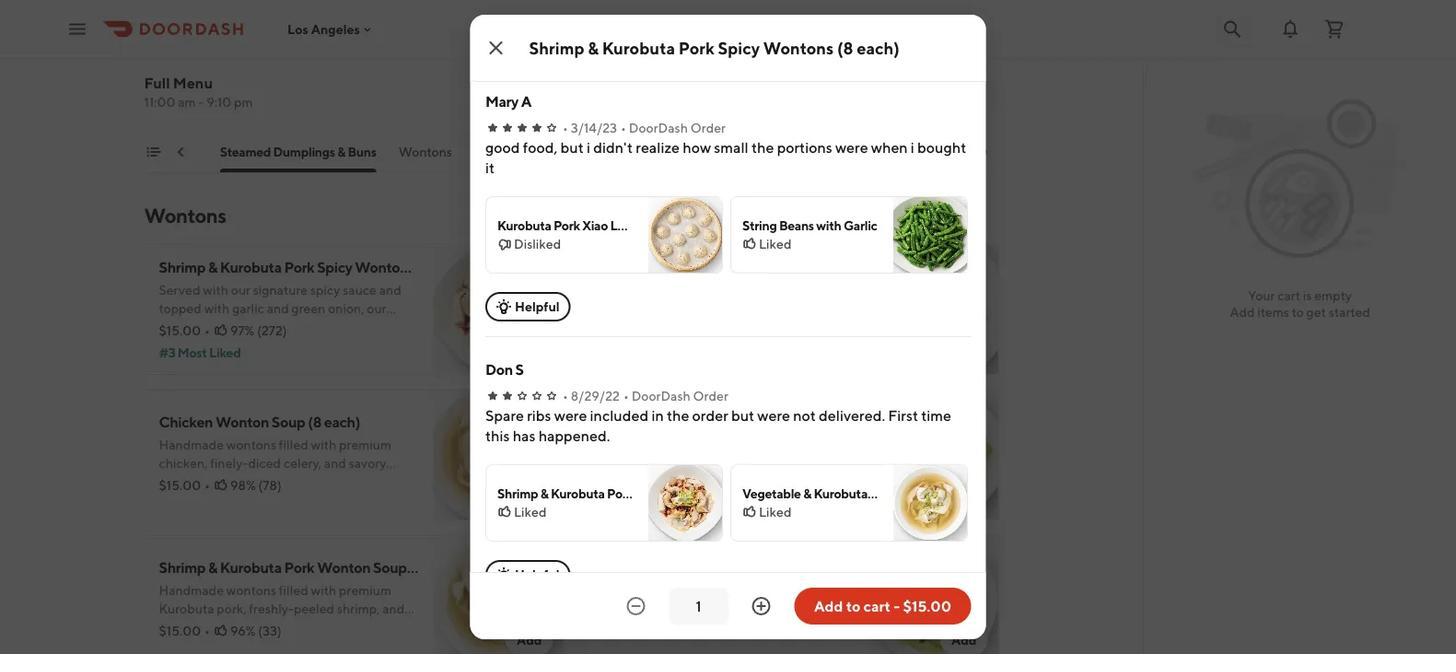 Task type: locate. For each thing, give the bounding box(es) containing it.
each)
[[857, 38, 900, 58], [686, 218, 718, 233], [434, 258, 470, 276], [767, 268, 803, 285], [324, 413, 360, 431], [754, 413, 791, 431], [737, 486, 769, 501], [994, 486, 1025, 501], [426, 559, 462, 576], [747, 559, 783, 576]]

vegan spicy wontons (8 each)
[[594, 413, 791, 431]]

• up #3 most liked
[[205, 323, 210, 338]]

0 horizontal spatial always
[[298, 319, 337, 334]]

1 horizontal spatial cart
[[1278, 288, 1301, 303]]

1 vertical spatial chicken
[[159, 413, 213, 431]]

1 vertical spatial a
[[906, 144, 916, 159]]

los angeles
[[287, 21, 360, 37]]

chicken wonton soup (8 each) image
[[434, 390, 564, 521]]

98% for 98% (78)
[[230, 478, 256, 493]]

1 vegan from the top
[[594, 413, 635, 431]]

1 horizontal spatial are
[[712, 329, 730, 344]]

open menu image
[[66, 18, 88, 40]]

add inside button
[[815, 598, 844, 615]]

dumplings)
[[130, 144, 198, 159]]

bao left (10
[[641, 218, 664, 233]]

sauce inside chicken spicy wontons (8 each) served with our signature spicy sauce and topped with garlic and green onion, our handmade wontons are always a fan favorite.
[[778, 292, 812, 307]]

2 helpful button from the top
[[485, 292, 571, 322]]

cart
[[1278, 288, 1301, 303], [864, 598, 891, 615]]

1 horizontal spatial wontons
[[659, 329, 709, 344]]

1 98% from the left
[[230, 478, 256, 493]]

2 helpful from the top
[[515, 299, 560, 314]]

(33)
[[258, 623, 282, 639]]

1 vertical spatial xiao
[[582, 218, 608, 233]]

2 vertical spatial helpful button
[[485, 560, 571, 590]]

doordash
[[629, 120, 688, 135], [631, 388, 690, 404]]

chicken wonton soup (8 each)
[[159, 413, 360, 431]]

signature
[[253, 282, 308, 298], [688, 292, 743, 307]]

$15.00 for chicken spicy wontons (8 each)
[[594, 332, 636, 347]]

always right (272)
[[298, 319, 337, 334]]

0 horizontal spatial chicken
[[159, 413, 213, 431]]

0 horizontal spatial cart
[[864, 598, 891, 615]]

add
[[517, 117, 542, 132], [1230, 305, 1256, 320], [517, 487, 542, 502], [952, 487, 977, 502], [815, 598, 844, 615], [517, 633, 542, 648], [952, 633, 977, 648]]

0 vertical spatial helpful
[[515, 31, 560, 46]]

0 horizontal spatial served
[[159, 282, 200, 298]]

1 vertical spatial -
[[894, 598, 900, 615]]

always inside chicken spicy wontons (8 each) served with our signature spicy sauce and topped with garlic and green onion, our handmade wontons are always a fan favorite.
[[733, 329, 772, 344]]

2 vegan from the top
[[594, 559, 635, 576]]

0 horizontal spatial are
[[277, 319, 295, 334]]

wontons button
[[399, 143, 452, 172]]

fan right (272)
[[349, 319, 367, 334]]

1 horizontal spatial 98%
[[665, 478, 691, 493]]

0 vertical spatial shrimp & kurobuta pork spicy wontons (8 each)
[[529, 38, 900, 58]]

decrease quantity by 1 image
[[625, 595, 647, 617]]

helpful button
[[485, 24, 571, 53], [485, 292, 571, 322], [485, 560, 571, 590]]

• down decrease quantity by 1 'icon'
[[640, 623, 645, 639]]

1 horizontal spatial a
[[906, 144, 916, 159]]

add button for shrimp & kurobuta pork wonton soup (8 each)
[[506, 626, 553, 654]]

3 helpful button from the top
[[485, 560, 571, 590]]

0 vertical spatial order
[[690, 120, 726, 135]]

a right mary
[[521, 93, 531, 110]]

1 vertical spatial vegan
[[594, 559, 635, 576]]

vegan down 8/29/22
[[594, 413, 635, 431]]

3 helpful from the top
[[515, 567, 560, 582]]

los
[[287, 21, 309, 37]]

1 helpful from the top
[[515, 31, 560, 46]]

liked for vegetable
[[759, 505, 791, 520]]

1 horizontal spatial long
[[610, 218, 639, 233]]

1 horizontal spatial signature
[[688, 292, 743, 307]]

with
[[816, 218, 841, 233], [203, 282, 228, 298], [638, 292, 663, 307], [204, 301, 230, 316], [639, 310, 665, 325]]

$15.00 • left 98% (78)
[[159, 478, 210, 493]]

long
[[35, 144, 65, 159], [610, 218, 639, 233]]

topped
[[159, 301, 202, 316], [594, 310, 637, 325]]

to inside your cart is empty add items to get started
[[1292, 305, 1305, 320]]

1 horizontal spatial handmade
[[594, 329, 657, 344]]

(8
[[838, 38, 854, 58], [417, 258, 431, 276], [751, 268, 764, 285], [308, 413, 322, 431], [738, 413, 752, 431], [723, 486, 735, 501], [979, 486, 991, 501], [410, 559, 423, 576], [730, 559, 744, 576]]

chicken for chicken spicy wontons (8 each) served with our signature spicy sauce and topped with garlic and green onion, our handmade wontons are always a fan favorite.
[[594, 268, 648, 285]]

shrimp & kurobuta pork spicy wontons (8 each) image
[[434, 244, 564, 375], [648, 465, 722, 541]]

• 8/29/22 • doordash order
[[563, 388, 728, 404]]

- inside full menu 11:00 am - 9:10 pm
[[198, 94, 204, 110]]

xiao down specialties button
[[582, 218, 608, 233]]

0 vertical spatial helpful button
[[485, 24, 571, 53]]

doordash up noodles
[[629, 120, 688, 135]]

• left 8/29/22
[[563, 388, 568, 404]]

0 vertical spatial -
[[198, 94, 204, 110]]

cart inside button
[[864, 598, 891, 615]]

0 vertical spatial doordash
[[629, 120, 688, 135]]

1 horizontal spatial to
[[1292, 305, 1305, 320]]

a
[[339, 319, 346, 334], [774, 329, 781, 344]]

1 horizontal spatial spicy
[[745, 292, 775, 307]]

$15.00 • for shrimp & kurobuta pork wonton soup (8 each)
[[159, 623, 210, 639]]

liked down vegetable
[[759, 505, 791, 520]]

don s
[[485, 361, 524, 378]]

steamed dumplings & buns
[[220, 144, 377, 159]]

served down the kurobuta pork xiao long bao (10 each)
[[594, 292, 635, 307]]

served up #3
[[159, 282, 200, 298]]

1 horizontal spatial onion,
[[763, 310, 799, 325]]

served
[[159, 282, 200, 298], [594, 292, 635, 307]]

handmade
[[159, 319, 222, 334], [594, 329, 657, 344]]

1 horizontal spatial always
[[733, 329, 772, 344]]

• right am
[[198, 89, 203, 104]]

are right 97%
[[277, 319, 295, 334]]

1 vertical spatial helpful button
[[485, 292, 571, 322]]

vegan wonton soup (8 each) image
[[868, 535, 999, 654]]

bao left (soup
[[67, 144, 90, 159]]

1 horizontal spatial sauce
[[778, 292, 812, 307]]

add button for vegan wonton soup (8 each)
[[941, 626, 988, 654]]

98% (60)
[[665, 478, 719, 493]]

to left vegan wonton soup (8 each) image
[[847, 598, 861, 615]]

to left get
[[1292, 305, 1305, 320]]

$15.00 • left 96%
[[159, 623, 210, 639]]

doordash up vegan spicy wontons (8 each)
[[631, 388, 690, 404]]

helpful button for don s
[[485, 560, 571, 590]]

signature inside shrimp & kurobuta pork spicy wontons (8 each) served with our signature spicy sauce and topped with garlic and green onion, our handmade wontons are always a fan favorite.
[[253, 282, 308, 298]]

1 horizontal spatial a
[[774, 329, 781, 344]]

a
[[521, 93, 531, 110], [906, 144, 916, 159]]

1 horizontal spatial green
[[727, 310, 761, 325]]

2 vertical spatial helpful
[[515, 567, 560, 582]]

sauce
[[343, 282, 377, 298], [778, 292, 812, 307]]

full menu 11:00 am - 9:10 pm
[[144, 74, 253, 110]]

signature up (161)
[[688, 292, 743, 307]]

• right 3/14/23 at top
[[621, 120, 626, 135]]

0 horizontal spatial to
[[847, 598, 861, 615]]

$15.00 • up "most"
[[159, 323, 210, 338]]

0 vertical spatial a
[[521, 93, 531, 110]]

0 horizontal spatial fan
[[349, 319, 367, 334]]

1 horizontal spatial served
[[594, 292, 635, 307]]

98%
[[230, 478, 256, 493], [665, 478, 691, 493]]

garlic inside chicken spicy wontons (8 each) served with our signature spicy sauce and topped with garlic and green onion, our handmade wontons are always a fan favorite.
[[667, 310, 699, 325]]

chicken inside chicken spicy wontons (8 each) served with our signature spicy sauce and topped with garlic and green onion, our handmade wontons are always a fan favorite.
[[594, 268, 648, 285]]

$15.00 • down decrease quantity by 1 'icon'
[[594, 623, 645, 639]]

0 horizontal spatial a
[[521, 93, 531, 110]]

a inside chicken spicy wontons (8 each) served with our signature spicy sauce and topped with garlic and green onion, our handmade wontons are always a fan favorite.
[[774, 329, 781, 344]]

0 vertical spatial shrimp & kurobuta pork spicy wontons (8 each) image
[[434, 244, 564, 375]]

topped up 8/29/22
[[594, 310, 637, 325]]

noodle soups
[[696, 144, 778, 159]]

0 horizontal spatial garlic
[[232, 301, 264, 316]]

1 vertical spatial to
[[847, 598, 861, 615]]

$15.00 •
[[159, 323, 210, 338], [594, 332, 645, 347], [159, 478, 210, 493], [159, 623, 210, 639], [594, 623, 645, 639]]

string beans with garlic
[[742, 218, 877, 233]]

helpful
[[515, 31, 560, 46], [515, 299, 560, 314], [515, 567, 560, 582]]

beans
[[779, 218, 814, 233]]

signature up (272)
[[253, 282, 308, 298]]

from
[[801, 144, 832, 159]]

handmade left 94%
[[594, 329, 657, 344]]

$15.00 • left 94%
[[594, 332, 645, 347]]

0 horizontal spatial sauce
[[343, 282, 377, 298]]

1 vertical spatial bao
[[641, 218, 664, 233]]

always right (161)
[[733, 329, 772, 344]]

grams)
[[320, 61, 365, 79]]

0 vertical spatial cart
[[1278, 288, 1301, 303]]

garlic
[[232, 301, 264, 316], [667, 310, 699, 325]]

topped inside chicken spicy wontons (8 each) served with our signature spicy sauce and topped with garlic and green onion, our handmade wontons are always a fan favorite.
[[594, 310, 637, 325]]

1 vertical spatial long
[[610, 218, 639, 233]]

1 vertical spatial cart
[[864, 598, 891, 615]]

1 horizontal spatial chicken
[[594, 268, 648, 285]]

are right 94%
[[712, 329, 730, 344]]

pork
[[679, 38, 715, 58], [553, 218, 580, 233], [284, 258, 315, 276], [607, 486, 633, 501], [870, 486, 896, 501], [284, 559, 315, 576]]

get
[[1307, 305, 1327, 320]]

greens
[[474, 144, 517, 159]]

0 horizontal spatial topped
[[159, 301, 202, 316]]

each) inside shrimp & kurobuta pork spicy wontons (8 each) served with our signature spicy sauce and topped with garlic and green onion, our handmade wontons are always a fan favorite.
[[434, 258, 470, 276]]

vegan up decrease quantity by 1 'icon'
[[594, 559, 635, 576]]

kurobuta pork xiao long bao (10 each) image
[[648, 197, 722, 273]]

are
[[277, 319, 295, 334], [712, 329, 730, 344]]

chicken down the kurobuta pork xiao long bao (10 each)
[[594, 268, 648, 285]]

served inside chicken spicy wontons (8 each) served with our signature spicy sauce and topped with garlic and green onion, our handmade wontons are always a fan favorite.
[[594, 292, 635, 307]]

shrimp & kurobuta pork spicy wontons (8 each)
[[529, 38, 900, 58], [497, 486, 769, 501]]

long inside shrimp & kurobuta pork spicy wontons (8 each) dialog
[[610, 218, 639, 233]]

1 horizontal spatial xiao
[[582, 218, 608, 233]]

started
[[1329, 305, 1371, 320]]

liked up shrimp & kurobuta pork wonton soup (8 each) image
[[514, 505, 546, 520]]

$15.00
[[159, 323, 201, 338], [594, 332, 636, 347], [159, 478, 201, 493], [594, 478, 636, 493], [903, 598, 952, 615], [159, 623, 201, 639], [594, 623, 636, 639]]

0 horizontal spatial handmade
[[159, 319, 222, 334]]

to
[[1292, 305, 1305, 320], [847, 598, 861, 615]]

spicy inside shrimp & kurobuta pork spicy wontons (8 each) served with our signature spicy sauce and topped with garlic and green onion, our handmade wontons are always a fan favorite.
[[317, 258, 352, 276]]

1 vertical spatial doordash
[[631, 388, 690, 404]]

1 horizontal spatial garlic
[[667, 310, 699, 325]]

favorite. inside shrimp & kurobuta pork spicy wontons (8 each) served with our signature spicy sauce and topped with garlic and green onion, our handmade wontons are always a fan favorite.
[[370, 319, 418, 334]]

• up specialties
[[563, 120, 568, 135]]

chicken for chicken wonton soup (8 each)
[[159, 413, 213, 431]]

wonton
[[216, 413, 269, 431], [899, 486, 945, 501], [317, 559, 371, 576], [638, 559, 691, 576]]

1 horizontal spatial fan
[[784, 329, 802, 344]]

wontons inside chicken spicy wontons (8 each) served with our signature spicy sauce and topped with garlic and green onion, our handmade wontons are always a fan favorite.
[[688, 268, 748, 285]]

- inside button
[[894, 598, 900, 615]]

liked down "string"
[[759, 236, 791, 252]]

$15.00 • for shrimp & kurobuta pork spicy wontons (8 each)
[[159, 323, 210, 338]]

$15.00 for chicken wonton soup (8 each)
[[159, 478, 201, 493]]

order up the noodle
[[690, 120, 726, 135]]

1 horizontal spatial -
[[894, 598, 900, 615]]

dumplings
[[273, 144, 335, 159]]

xiao left (soup
[[6, 144, 32, 159]]

(60)
[[693, 478, 719, 493]]

chicken spicy wontons (8 each) image
[[868, 244, 999, 375]]

long inside the xiao long bao (soup dumplings) button
[[35, 144, 65, 159]]

vegan wonton soup (8 each)
[[594, 559, 783, 576]]

la
[[918, 144, 933, 159]]

0 vertical spatial xiao
[[6, 144, 32, 159]]

order
[[690, 120, 726, 135], [693, 388, 728, 404]]

shrimp & kurobuta pork spicy wontons (8 each) dialog
[[470, 0, 1025, 642]]

helpful for mary a
[[515, 299, 560, 314]]

long left (10
[[610, 218, 639, 233]]

0 horizontal spatial wontons
[[224, 319, 274, 334]]

1 vertical spatial shrimp & kurobuta pork spicy wontons (8 each)
[[497, 486, 769, 501]]

1 horizontal spatial topped
[[594, 310, 637, 325]]

carte
[[935, 144, 968, 159]]

handmade inside chicken spicy wontons (8 each) served with our signature spicy sauce and topped with garlic and green onion, our handmade wontons are always a fan favorite.
[[594, 329, 657, 344]]

1 horizontal spatial shrimp & kurobuta pork spicy wontons (8 each) image
[[648, 465, 722, 541]]

chicken down "most"
[[159, 413, 213, 431]]

$15.00 • for chicken wonton soup (8 each)
[[159, 478, 210, 493]]

soup inside shrimp & kurobuta pork spicy wontons (8 each) dialog
[[948, 486, 977, 501]]

0 horizontal spatial -
[[198, 94, 204, 110]]

add button for chicken wonton soup (8 each)
[[506, 480, 553, 510]]

fan inside chicken spicy wontons (8 each) served with our signature spicy sauce and topped with garlic and green onion, our handmade wontons are always a fan favorite.
[[784, 329, 802, 344]]

0 horizontal spatial onion,
[[328, 301, 364, 316]]

spicy inside chicken spicy wontons (8 each) served with our signature spicy sauce and topped with garlic and green onion, our handmade wontons are always a fan favorite.
[[651, 268, 686, 285]]

(34)
[[701, 623, 725, 639]]

bao inside the xiao long bao (soup dumplings) button
[[67, 144, 90, 159]]

fan
[[349, 319, 367, 334], [784, 329, 802, 344]]

chicken
[[594, 268, 648, 285], [159, 413, 213, 431]]

1 vertical spatial helpful
[[515, 299, 560, 314]]

2 98% from the left
[[665, 478, 691, 493]]

order for a
[[690, 120, 726, 135]]

cart inside your cart is empty add items to get started
[[1278, 288, 1301, 303]]

0 horizontal spatial signature
[[253, 282, 308, 298]]

-
[[198, 94, 204, 110], [894, 598, 900, 615]]

0 horizontal spatial green
[[292, 301, 326, 316]]

0 horizontal spatial 98%
[[230, 478, 256, 493]]

(50
[[294, 61, 317, 79]]

1 vertical spatial shrimp & kurobuta pork spicy wontons (8 each) image
[[648, 465, 722, 541]]

kurobuta
[[602, 38, 676, 58], [497, 218, 551, 233], [220, 258, 282, 276], [551, 486, 605, 501], [814, 486, 868, 501], [220, 559, 282, 576]]

0 vertical spatial chicken
[[594, 268, 648, 285]]

a left la
[[906, 144, 916, 159]]

0 horizontal spatial spicy
[[311, 282, 340, 298]]

garlic up 97%
[[232, 301, 264, 316]]

close shrimp & kurobuta pork spicy wontons (8 each) image
[[485, 37, 507, 59]]

0 horizontal spatial xiao
[[6, 144, 32, 159]]

garlic up 94%
[[667, 310, 699, 325]]

a right (161)
[[774, 329, 781, 344]]

0 horizontal spatial a
[[339, 319, 346, 334]]

0 vertical spatial to
[[1292, 305, 1305, 320]]

0 vertical spatial long
[[35, 144, 65, 159]]

order up vegan spicy wontons (8 each)
[[693, 388, 728, 404]]

ginger
[[246, 61, 291, 79]]

1 vertical spatial order
[[693, 388, 728, 404]]

1 horizontal spatial favorite.
[[805, 329, 853, 344]]

(161)
[[693, 332, 720, 347]]

0 horizontal spatial favorite.
[[370, 319, 418, 334]]

0 horizontal spatial bao
[[67, 144, 90, 159]]

fan right (161)
[[784, 329, 802, 344]]

$15.00 inside add to cart - $15.00 button
[[903, 598, 952, 615]]

0 vertical spatial bao
[[67, 144, 90, 159]]

98% for 98% (60)
[[665, 478, 691, 493]]

add button
[[506, 110, 553, 139], [506, 480, 553, 510], [941, 480, 988, 510], [506, 626, 553, 654], [941, 626, 988, 654]]

0 horizontal spatial long
[[35, 144, 65, 159]]

long left (soup
[[35, 144, 65, 159]]

helpful for don s
[[515, 567, 560, 582]]

liked down 97%
[[209, 345, 241, 360]]

xiao inside button
[[6, 144, 32, 159]]

topped up "most"
[[159, 301, 202, 316]]

a right (272)
[[339, 319, 346, 334]]

spicy inside chicken spicy wontons (8 each) served with our signature spicy sauce and topped with garlic and green onion, our handmade wontons are always a fan favorite.
[[745, 292, 775, 307]]

vegan spicy wontons (8 each) image
[[868, 390, 999, 521]]

soups
[[742, 144, 778, 159]]

signature inside chicken spicy wontons (8 each) served with our signature spicy sauce and topped with garlic and green onion, our handmade wontons are always a fan favorite.
[[688, 292, 743, 307]]

bao
[[67, 144, 90, 159], [641, 218, 664, 233]]

shrimp & kurobuta pork wonton soup (8 each)
[[159, 559, 462, 576]]

chicken & mushroom buns (2 each) image
[[868, 0, 999, 5]]

handmade up "most"
[[159, 319, 222, 334]]

• right 8/29/22
[[623, 388, 629, 404]]

98% left '(60)'
[[665, 478, 691, 493]]

98% left (78)
[[230, 478, 256, 493]]

liked
[[759, 236, 791, 252], [209, 345, 241, 360], [514, 505, 546, 520], [759, 505, 791, 520]]

1 horizontal spatial bao
[[641, 218, 664, 233]]

0 vertical spatial vegan
[[594, 413, 635, 431]]



Task type: describe. For each thing, give the bounding box(es) containing it.
#3
[[159, 345, 175, 360]]

0 items, open order cart image
[[1324, 18, 1346, 40]]

cod dumplings (10 each) image
[[434, 0, 564, 5]]

98% (78)
[[230, 478, 282, 493]]

$2.50 •
[[159, 89, 203, 104]]

green inside shrimp & kurobuta pork spicy wontons (8 each) served with our signature spicy sauce and topped with garlic and green onion, our handmade wontons are always a fan favorite.
[[292, 301, 326, 316]]

wonton inside dialog
[[899, 486, 945, 501]]

Current quantity is 1 number field
[[681, 596, 717, 616]]

(78)
[[258, 478, 282, 493]]

garlic inside shrimp & kurobuta pork spicy wontons (8 each) served with our signature spicy sauce and topped with garlic and green onion, our handmade wontons are always a fan favorite.
[[232, 301, 264, 316]]

1 helpful button from the top
[[485, 24, 571, 53]]

topped inside shrimp & kurobuta pork spicy wontons (8 each) served with our signature spicy sauce and topped with garlic and green onion, our handmade wontons are always a fan favorite.
[[159, 301, 202, 316]]

pork inside shrimp & kurobuta pork spicy wontons (8 each) served with our signature spicy sauce and topped with garlic and green onion, our handmade wontons are always a fan favorite.
[[284, 258, 315, 276]]

vegan for vegan wonton soup (8 each)
[[594, 559, 635, 576]]

your
[[1249, 288, 1276, 303]]

wontons inside chicken spicy wontons (8 each) served with our signature spicy sauce and topped with garlic and green onion, our handmade wontons are always a fan favorite.
[[659, 329, 709, 344]]

• left 98% (78)
[[205, 478, 210, 493]]

the
[[834, 144, 854, 159]]

a inside shrimp & kurobuta pork spicy wontons (8 each) served with our signature spicy sauce and topped with garlic and green onion, our handmade wontons are always a fan favorite.
[[339, 319, 346, 334]]

noodle
[[696, 144, 740, 159]]

handmade inside shrimp & kurobuta pork spicy wontons (8 each) served with our signature spicy sauce and topped with garlic and green onion, our handmade wontons are always a fan favorite.
[[159, 319, 222, 334]]

chicken spicy wontons (8 each) served with our signature spicy sauce and topped with garlic and green onion, our handmade wontons are always a fan favorite.
[[594, 268, 853, 344]]

add button for vegan spicy wontons (8 each)
[[941, 480, 988, 510]]

helpful button for mary a
[[485, 292, 571, 322]]

fan inside shrimp & kurobuta pork spicy wontons (8 each) served with our signature spicy sauce and topped with garlic and green onion, our handmade wontons are always a fan favorite.
[[349, 319, 367, 334]]

94% (161)
[[665, 332, 720, 347]]

string
[[742, 218, 777, 233]]

shrimp inside shrimp & kurobuta pork spicy wontons (8 each) served with our signature spicy sauce and topped with garlic and green onion, our handmade wontons are always a fan favorite.
[[159, 258, 206, 276]]

order for s
[[693, 388, 728, 404]]

liked for shrimp
[[514, 505, 546, 520]]

xiao long bao (soup dumplings) button
[[6, 143, 198, 172]]

• left 96%
[[205, 623, 210, 639]]

noodles button
[[625, 143, 674, 172]]

is
[[1304, 288, 1313, 303]]

menu
[[173, 74, 213, 92]]

angeles
[[311, 21, 360, 37]]

scroll menu navigation right image
[[977, 145, 992, 159]]

$15.00 for shrimp & kurobuta pork wonton soup (8 each)
[[159, 623, 201, 639]]

full
[[144, 74, 170, 92]]

onion, inside chicken spicy wontons (8 each) served with our signature spicy sauce and topped with garlic and green onion, our handmade wontons are always a fan favorite.
[[763, 310, 799, 325]]

a inside dialog
[[521, 93, 531, 110]]

vegetable & kurobuta pork wonton soup (8 each) image
[[893, 465, 967, 541]]

shrimp & kurobuta pork wonton soup (8 each) image
[[434, 535, 564, 654]]

100%
[[665, 623, 698, 639]]

am
[[178, 94, 196, 110]]

bao inside shrimp & kurobuta pork spicy wontons (8 each) dialog
[[641, 218, 664, 233]]

8/29/22
[[571, 388, 620, 404]]

0 horizontal spatial shrimp & kurobuta pork spicy wontons (8 each) image
[[434, 244, 564, 375]]

specialties button
[[539, 143, 603, 172]]

(23)
[[252, 89, 275, 104]]

$15.00 • for chicken spicy wontons (8 each)
[[594, 332, 645, 347]]

• left 94%
[[640, 332, 645, 347]]

noodle soups button
[[696, 143, 778, 172]]

$15.00 for shrimp & kurobuta pork spicy wontons (8 each)
[[159, 323, 201, 338]]

(8 inside chicken spicy wontons (8 each) served with our signature spicy sauce and topped with garlic and green onion, our handmade wontons are always a fan favorite.
[[751, 268, 764, 285]]

#3 most liked
[[159, 345, 241, 360]]

are inside chicken spicy wontons (8 each) served with our signature spicy sauce and topped with garlic and green onion, our handmade wontons are always a fan favorite.
[[712, 329, 730, 344]]

to inside add to cart - $15.00 button
[[847, 598, 861, 615]]

shrimp & kurobuta pork spicy wontons (8 each) served with our signature spicy sauce and topped with garlic and green onion, our handmade wontons are always a fan favorite.
[[159, 258, 470, 334]]

a la carte
[[906, 144, 968, 159]]

each) inside chicken spicy wontons (8 each) served with our signature spicy sauce and topped with garlic and green onion, our handmade wontons are always a fan favorite.
[[767, 268, 803, 285]]

& inside shrimp & kurobuta pork spicy wontons (8 each) served with our signature spicy sauce and topped with garlic and green onion, our handmade wontons are always a fan favorite.
[[208, 258, 217, 276]]

of
[[230, 61, 243, 79]]

mary
[[485, 93, 518, 110]]

(272)
[[257, 323, 287, 338]]

doordash for don s
[[631, 388, 690, 404]]

xiao long bao (soup dumplings)
[[6, 144, 198, 159]]

specialties
[[539, 144, 603, 159]]

94%
[[665, 332, 691, 347]]

xiao inside shrimp & kurobuta pork spicy wontons (8 each) dialog
[[582, 218, 608, 233]]

wontons inside shrimp & kurobuta pork spicy wontons (8 each) served with our signature spicy sauce and topped with garlic and green onion, our handmade wontons are always a fan favorite.
[[224, 319, 274, 334]]

noodles
[[625, 144, 674, 159]]

kurobuta pork xiao long bao (10 each)
[[497, 218, 718, 233]]

served inside shrimp & kurobuta pork spicy wontons (8 each) served with our signature spicy sauce and topped with garlic and green onion, our handmade wontons are always a fan favorite.
[[159, 282, 200, 298]]

(soup
[[93, 144, 128, 159]]

add to cart - $15.00
[[815, 598, 952, 615]]

$15.00 • for vegan wonton soup (8 each)
[[594, 623, 645, 639]]

disliked
[[514, 236, 561, 252]]

95%
[[223, 89, 249, 104]]

9:10
[[207, 94, 232, 110]]

11:00
[[144, 94, 175, 110]]

kurobuta inside shrimp & kurobuta pork spicy wontons (8 each) served with our signature spicy sauce and topped with garlic and green onion, our handmade wontons are always a fan favorite.
[[220, 258, 282, 276]]

liked for string
[[759, 236, 791, 252]]

desserts button
[[990, 143, 1041, 172]]

95% (23)
[[223, 89, 275, 104]]

$15.00 for vegan wonton soup (8 each)
[[594, 623, 636, 639]]

favorite. inside chicken spicy wontons (8 each) served with our signature spicy sauce and topped with garlic and green onion, our handmade wontons are always a fan favorite.
[[805, 329, 853, 344]]

empty
[[1315, 288, 1353, 303]]

from the wok
[[801, 144, 884, 159]]

add to cart - $15.00 button
[[795, 588, 972, 625]]

96% (33)
[[230, 623, 282, 639]]

• 3/14/23 • doordash order
[[563, 120, 726, 135]]

wontons inside shrimp & kurobuta pork spicy wontons (8 each) served with our signature spicy sauce and topped with garlic and green onion, our handmade wontons are always a fan favorite.
[[355, 258, 415, 276]]

$2.50
[[159, 89, 194, 104]]

are inside shrimp & kurobuta pork spicy wontons (8 each) served with our signature spicy sauce and topped with garlic and green onion, our handmade wontons are always a fan favorite.
[[277, 319, 295, 334]]

s
[[515, 361, 524, 378]]

(10
[[666, 218, 684, 233]]

desserts
[[990, 144, 1041, 159]]

buns
[[348, 144, 377, 159]]

vegetable & kurobuta pork wonton soup (8 each)
[[742, 486, 1025, 501]]

a inside button
[[906, 144, 916, 159]]

green inside chicken spicy wontons (8 each) served with our signature spicy sauce and topped with garlic and green onion, our handmade wontons are always a fan favorite.
[[727, 310, 761, 325]]

wok
[[856, 144, 884, 159]]

most
[[178, 345, 207, 360]]

large side of ginger (50 grams)
[[159, 61, 365, 79]]

string beans with garlic image
[[893, 197, 967, 273]]

mary a
[[485, 93, 531, 110]]

scroll menu navigation left image
[[174, 145, 188, 159]]

100% (34)
[[665, 623, 725, 639]]

vegetable
[[742, 486, 801, 501]]

steamed
[[220, 144, 271, 159]]

96%
[[230, 623, 256, 639]]

doordash for mary a
[[629, 120, 688, 135]]

with inside shrimp & kurobuta pork spicy wontons (8 each) dialog
[[816, 218, 841, 233]]

vegan for vegan spicy wontons (8 each)
[[594, 413, 635, 431]]

large
[[159, 61, 196, 79]]

add inside your cart is empty add items to get started
[[1230, 305, 1256, 320]]

spicy inside shrimp & kurobuta pork spicy wontons (8 each) served with our signature spicy sauce and topped with garlic and green onion, our handmade wontons are always a fan favorite.
[[311, 282, 340, 298]]

your cart is empty add items to get started
[[1230, 288, 1371, 320]]

garlic
[[843, 218, 877, 233]]

items
[[1258, 305, 1290, 320]]

onion, inside shrimp & kurobuta pork spicy wontons (8 each) served with our signature spicy sauce and topped with garlic and green onion, our handmade wontons are always a fan favorite.
[[328, 301, 364, 316]]

97%
[[230, 323, 255, 338]]

always inside shrimp & kurobuta pork spicy wontons (8 each) served with our signature spicy sauce and topped with garlic and green onion, our handmade wontons are always a fan favorite.
[[298, 319, 337, 334]]

side
[[199, 61, 228, 79]]

greens button
[[474, 143, 517, 172]]

increase quantity by 1 image
[[751, 595, 773, 617]]

(8 inside shrimp & kurobuta pork spicy wontons (8 each) served with our signature spicy sauce and topped with garlic and green onion, our handmade wontons are always a fan favorite.
[[417, 258, 431, 276]]

notification bell image
[[1280, 18, 1302, 40]]

3/14/23
[[571, 120, 617, 135]]

97% (272)
[[230, 323, 287, 338]]

sauce inside shrimp & kurobuta pork spicy wontons (8 each) served with our signature spicy sauce and topped with garlic and green onion, our handmade wontons are always a fan favorite.
[[343, 282, 377, 298]]

los angeles button
[[287, 21, 375, 37]]

don
[[485, 361, 513, 378]]

from the wok button
[[801, 143, 884, 172]]



Task type: vqa. For each thing, say whether or not it's contained in the screenshot.
Cozy
no



